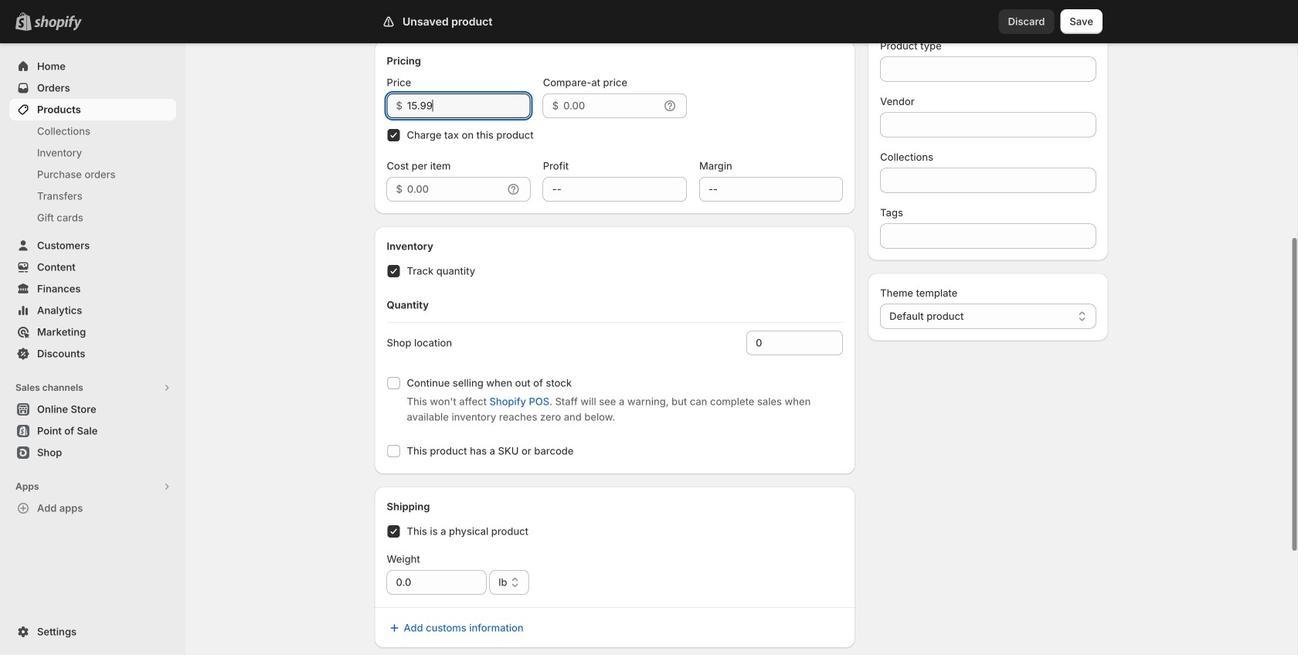 Task type: vqa. For each thing, say whether or not it's contained in the screenshot.
1st   text box from the bottom of the page
yes



Task type: locate. For each thing, give the bounding box(es) containing it.
None text field
[[543, 177, 687, 202], [699, 177, 843, 202], [880, 224, 1096, 248], [543, 177, 687, 202], [699, 177, 843, 202], [880, 224, 1096, 248]]

0 horizontal spatial   text field
[[407, 94, 531, 118]]

  text field
[[407, 94, 531, 118], [564, 94, 659, 118]]

1 horizontal spatial   text field
[[564, 94, 659, 118]]

1   text field from the left
[[407, 94, 531, 118]]

None number field
[[747, 331, 820, 356]]

2   text field from the left
[[564, 94, 659, 118]]

None text field
[[880, 57, 1096, 82], [880, 112, 1096, 137], [880, 168, 1096, 193], [880, 57, 1096, 82], [880, 112, 1096, 137], [880, 168, 1096, 193]]



Task type: describe. For each thing, give the bounding box(es) containing it.
shopify image
[[34, 15, 82, 31]]

  text field
[[407, 177, 503, 202]]

0.0 text field
[[387, 570, 486, 595]]



